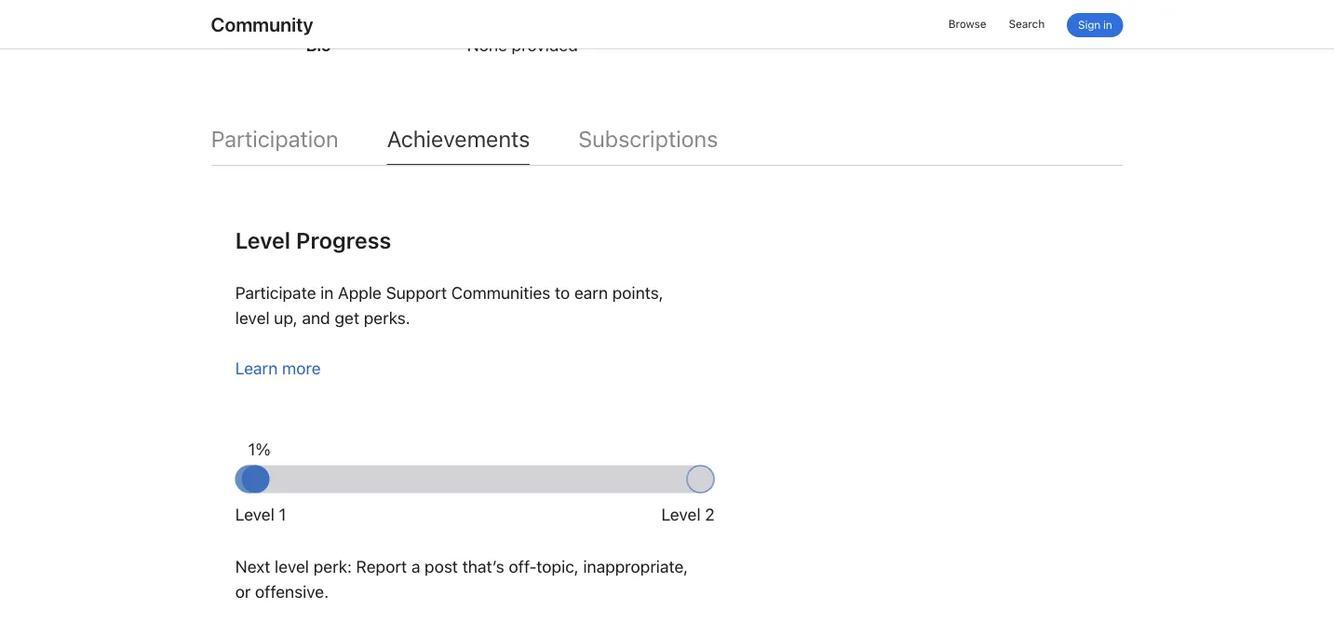 Task type: vqa. For each thing, say whether or not it's contained in the screenshot.
4. TheLittles
no



Task type: locate. For each thing, give the bounding box(es) containing it.
0 vertical spatial level
[[235, 308, 270, 328]]

inappropriate,
[[583, 557, 688, 577]]

level
[[235, 308, 270, 328], [275, 557, 309, 577]]

0 vertical spatial in
[[1104, 18, 1113, 32]]

2
[[705, 504, 715, 524]]

off-
[[509, 557, 537, 577]]

a
[[411, 557, 420, 577]]

level left 1
[[235, 504, 274, 524]]

in right the "sign"
[[1104, 18, 1113, 32]]

learn more
[[235, 359, 321, 379]]

in up and
[[320, 283, 334, 303]]

in inside participate in apple support communities to earn points, level up, and get perks.
[[320, 283, 334, 303]]

level inside participate in apple support communities to earn points, level up, and get perks.
[[235, 308, 270, 328]]

participate in apple support communities to earn points, level up, and get perks.
[[235, 283, 664, 328]]

provided
[[512, 36, 578, 56]]

0 horizontal spatial level
[[235, 308, 270, 328]]

more
[[282, 359, 321, 379]]

in for participate
[[320, 283, 334, 303]]

community link
[[211, 13, 313, 36]]

1 horizontal spatial level
[[275, 557, 309, 577]]

level inside next level perk: report a post that's off-topic, inappropriate, or offensive.
[[275, 557, 309, 577]]

learn
[[235, 359, 278, 379]]

sign in
[[1079, 18, 1113, 32]]

achievements
[[387, 126, 530, 153]]

browse link
[[949, 14, 987, 34]]

participation
[[211, 126, 339, 153]]

up,
[[274, 308, 298, 328]]

offensive.
[[255, 582, 329, 602]]

level left "up,"
[[235, 308, 270, 328]]

1
[[279, 504, 286, 524]]

next level perk: report a post that's off-topic, inappropriate, or offensive.
[[235, 557, 688, 602]]

to
[[555, 283, 570, 303]]

in
[[1104, 18, 1113, 32], [320, 283, 334, 303]]

communities
[[451, 283, 551, 303]]

subscriptions
[[578, 126, 718, 153]]

1 horizontal spatial in
[[1104, 18, 1113, 32]]

bio
[[306, 36, 331, 56]]

report
[[356, 557, 407, 577]]

level for level 2
[[661, 504, 701, 524]]

1 vertical spatial level
[[275, 557, 309, 577]]

level left 2
[[661, 504, 701, 524]]

learn more link
[[235, 359, 321, 379]]

level 2
[[661, 504, 715, 524]]

level
[[235, 227, 290, 254], [235, 504, 274, 524], [661, 504, 701, 524]]

search
[[1009, 17, 1045, 31]]

in inside sign in link
[[1104, 18, 1113, 32]]

level up participate
[[235, 227, 290, 254]]

1 vertical spatial in
[[320, 283, 334, 303]]

0 horizontal spatial in
[[320, 283, 334, 303]]

perks.
[[364, 308, 410, 328]]

level up "offensive."
[[275, 557, 309, 577]]



Task type: describe. For each thing, give the bounding box(es) containing it.
sign
[[1079, 18, 1101, 32]]

none
[[467, 36, 507, 56]]

or
[[235, 582, 251, 602]]

that's
[[462, 557, 504, 577]]

sign in link
[[1067, 13, 1124, 37]]

participation link
[[211, 126, 339, 164]]

apple
[[338, 283, 382, 303]]

in for sign
[[1104, 18, 1113, 32]]

community
[[211, 13, 313, 36]]

level for level progress
[[235, 227, 290, 254]]

earn
[[574, 283, 608, 303]]

level 1
[[235, 504, 286, 524]]

progress
[[296, 227, 391, 254]]

post
[[425, 557, 458, 577]]

1%
[[248, 439, 271, 459]]

level for level 1
[[235, 504, 274, 524]]

achievements link
[[387, 126, 530, 166]]

level progress
[[235, 227, 391, 254]]

browse
[[949, 17, 987, 31]]

subscriptions link
[[578, 126, 718, 164]]

search link
[[1009, 14, 1045, 34]]

topic,
[[537, 557, 579, 577]]

and
[[302, 308, 330, 328]]

participate
[[235, 283, 316, 303]]

support
[[386, 283, 447, 303]]

perk:
[[313, 557, 352, 577]]

next
[[235, 557, 270, 577]]

points,
[[612, 283, 664, 303]]

get
[[335, 308, 359, 328]]

none provided
[[467, 36, 578, 56]]



